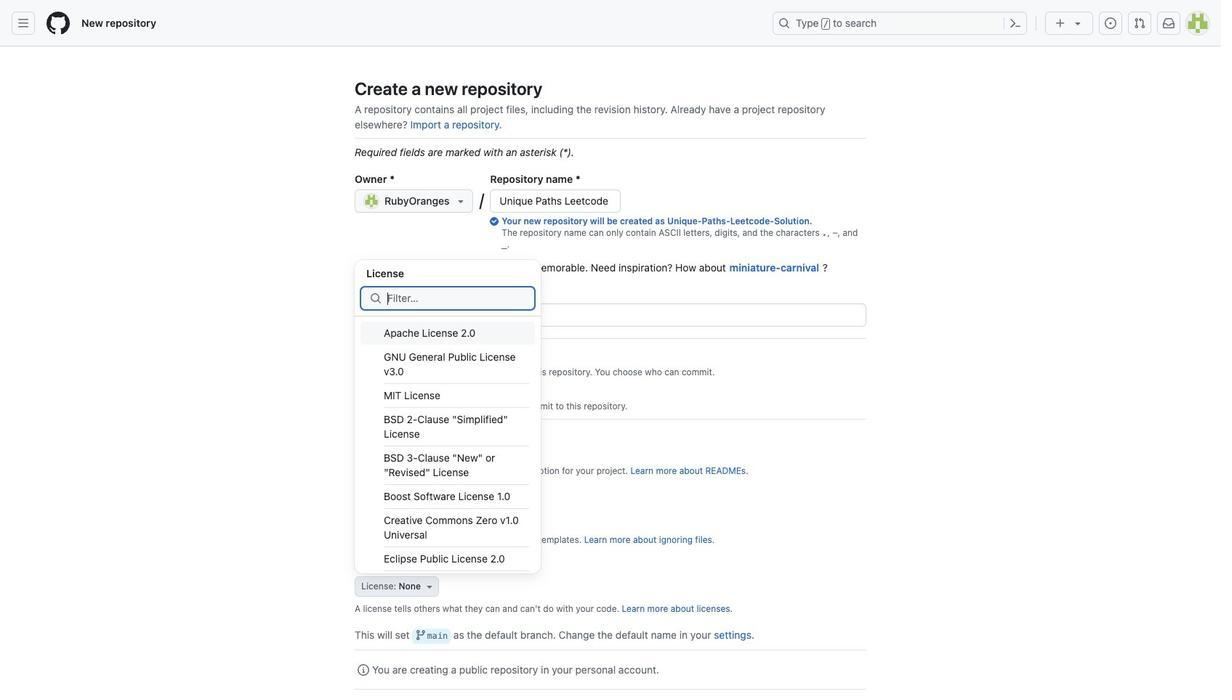 Task type: describe. For each thing, give the bounding box(es) containing it.
notifications image
[[1163, 17, 1175, 29]]

homepage image
[[47, 12, 70, 35]]

lock image
[[378, 390, 395, 407]]

search image
[[370, 293, 382, 305]]

repo image
[[378, 356, 395, 373]]

License filter text field
[[387, 288, 534, 310]]

git pull request image
[[1134, 17, 1145, 29]]



Task type: locate. For each thing, give the bounding box(es) containing it.
0 vertical spatial triangle down image
[[455, 196, 467, 207]]

triangle down image
[[1072, 17, 1084, 29], [424, 581, 435, 593]]

0 vertical spatial triangle down image
[[1072, 17, 1084, 29]]

0 horizontal spatial triangle down image
[[455, 196, 467, 207]]

plus image
[[1055, 17, 1066, 29]]

1 vertical spatial triangle down image
[[471, 512, 483, 524]]

triangle down image
[[455, 196, 467, 207], [471, 512, 483, 524]]

command palette image
[[1010, 17, 1021, 29]]

triangle down image right plus image at right top
[[1072, 17, 1084, 29]]

1 horizontal spatial triangle down image
[[1072, 17, 1084, 29]]

sc 9kayk9 0 image
[[358, 665, 369, 677]]

1 vertical spatial triangle down image
[[424, 581, 435, 593]]

Description text field
[[355, 305, 866, 326]]

1 horizontal spatial triangle down image
[[471, 512, 483, 524]]

check circle fill image
[[490, 217, 499, 226]]

0 horizontal spatial triangle down image
[[424, 581, 435, 593]]

None text field
[[491, 190, 620, 212]]

git branch image
[[415, 630, 427, 642]]

issue opened image
[[1105, 17, 1116, 29]]

triangle down image up "git branch" icon
[[424, 581, 435, 593]]

None radio
[[355, 360, 366, 372], [355, 394, 366, 406], [355, 360, 366, 372], [355, 394, 366, 406]]



Task type: vqa. For each thing, say whether or not it's contained in the screenshot.
Repo image
yes



